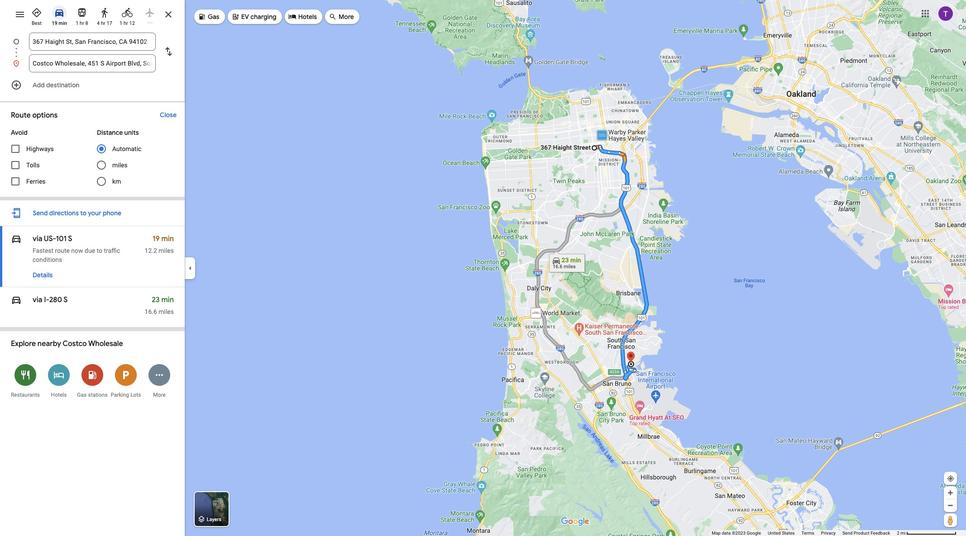 Task type: locate. For each thing, give the bounding box(es) containing it.
details button
[[28, 267, 57, 283]]

0 horizontal spatial 19
[[52, 20, 57, 26]]

1 horizontal spatial send
[[843, 531, 853, 536]]

due
[[85, 247, 95, 254]]

map
[[712, 531, 721, 536]]

0 horizontal spatial hr
[[80, 20, 84, 26]]

1 inside radio
[[76, 20, 79, 26]]


[[231, 12, 239, 22]]

 left i-
[[11, 294, 22, 307]]

 for us-101 s
[[11, 233, 22, 245]]

1 horizontal spatial 1
[[120, 20, 122, 26]]

2 via from the top
[[33, 296, 42, 305]]

zoom in image
[[947, 490, 954, 497]]

1 list item from the top
[[0, 33, 185, 62]]

distance units
[[97, 129, 139, 137]]

1  from the top
[[11, 233, 22, 245]]

0 horizontal spatial to
[[80, 209, 86, 217]]

1 horizontal spatial s
[[68, 235, 72, 244]]

send inside button
[[843, 531, 853, 536]]

None radio
[[140, 4, 159, 23]]

17
[[107, 20, 112, 26]]

2 none field from the top
[[33, 54, 152, 72]]

conditions
[[33, 256, 62, 264]]

hr for 8
[[80, 20, 84, 26]]

Starting point 367 Haight St, San Francisco, CA 94102 field
[[33, 36, 152, 47]]

1 horizontal spatial to
[[97, 247, 102, 254]]

s
[[68, 235, 72, 244], [64, 296, 68, 305]]

0 vertical spatial to
[[80, 209, 86, 217]]

2
[[897, 531, 900, 536]]

0 horizontal spatial send
[[33, 209, 48, 217]]

driving image
[[54, 7, 65, 18]]

list item down starting point 367 haight st, san francisco, ca 94102 "field"
[[0, 54, 185, 72]]

s right 101
[[68, 235, 72, 244]]

hr inside radio
[[101, 20, 105, 26]]

1 via from the top
[[33, 235, 42, 244]]

miles up km
[[112, 162, 128, 169]]

19 up 12.2
[[153, 235, 160, 244]]

send left product on the bottom
[[843, 531, 853, 536]]

1 none field from the top
[[33, 33, 152, 51]]

now
[[71, 247, 83, 254]]

parking lots
[[111, 392, 141, 398]]

driving image left i-
[[11, 294, 22, 307]]

close directions image
[[163, 9, 174, 20]]

more
[[339, 13, 354, 21], [153, 392, 166, 398]]

1 hr from the left
[[80, 20, 84, 26]]

1 horizontal spatial 19
[[153, 235, 160, 244]]

list item
[[0, 33, 185, 62], [0, 54, 185, 72]]

gas inside button
[[77, 392, 87, 398]]

2 mi
[[897, 531, 906, 536]]

destination
[[46, 81, 79, 89]]

parking lots button
[[109, 359, 143, 403]]

19 min
[[52, 20, 67, 26]]

1
[[76, 20, 79, 26], [120, 20, 122, 26]]

map data ©2023 google
[[712, 531, 761, 536]]

more inside  more
[[339, 13, 354, 21]]

0 horizontal spatial hotels
[[51, 392, 67, 398]]

2 1 from the left
[[120, 20, 122, 26]]

hotels left the gas stations
[[51, 392, 67, 398]]

1 vertical spatial send
[[843, 531, 853, 536]]

0 vertical spatial s
[[68, 235, 72, 244]]

ev
[[241, 13, 249, 21]]

via us-101 s fastest route now due to traffic conditions
[[33, 235, 120, 264]]

2 mi button
[[897, 531, 957, 536]]

1 vertical spatial min
[[161, 235, 174, 244]]

send inside 'button'
[[33, 209, 48, 217]]

101
[[56, 235, 67, 244]]

1 1 from the left
[[76, 20, 79, 26]]

1 inside option
[[120, 20, 122, 26]]

distance units option group
[[97, 125, 174, 190]]

hr left 12
[[124, 20, 128, 26]]

gas stations
[[77, 392, 108, 398]]

to left your
[[80, 209, 86, 217]]

1 horizontal spatial hr
[[101, 20, 105, 26]]

1 vertical spatial hotels
[[51, 392, 67, 398]]

s for 280
[[64, 296, 68, 305]]

hotels right 
[[298, 13, 317, 21]]

1 left 12
[[120, 20, 122, 26]]

0 vertical spatial min
[[59, 20, 67, 26]]

hr left 8
[[80, 20, 84, 26]]

list
[[0, 33, 185, 72]]

19 min 12.2 miles
[[145, 235, 174, 254]]

walking image
[[99, 7, 110, 18]]

none field destination costco wholesale, 451 s airport blvd, south san francisco, ca 94080
[[33, 54, 152, 72]]

route
[[55, 247, 70, 254]]

via inside 'via us-101 s fastest route now due to traffic conditions'
[[33, 235, 42, 244]]

1 vertical spatial driving image
[[11, 294, 22, 307]]

states
[[782, 531, 795, 536]]

2 vertical spatial min
[[161, 296, 174, 305]]

gas
[[208, 13, 219, 21], [77, 392, 87, 398]]

options
[[32, 111, 58, 120]]

hr inside radio
[[80, 20, 84, 26]]

1 horizontal spatial hotels
[[298, 13, 317, 21]]

miles right 16.6
[[159, 308, 174, 316]]

fastest
[[33, 247, 53, 254]]

costco
[[63, 340, 87, 349]]

miles inside 23 min 16.6 miles
[[159, 308, 174, 316]]

hotels
[[298, 13, 317, 21], [51, 392, 67, 398]]

via left i-
[[33, 296, 42, 305]]

1 vertical spatial gas
[[77, 392, 87, 398]]

footer
[[712, 531, 897, 537]]

19 for 19 min 12.2 miles
[[153, 235, 160, 244]]

add
[[33, 81, 45, 89]]

0 vertical spatial more
[[339, 13, 354, 21]]

8
[[85, 20, 88, 26]]

4
[[97, 20, 100, 26]]

1 horizontal spatial more
[[339, 13, 354, 21]]

2 driving image from the top
[[11, 294, 22, 307]]

show street view coverage image
[[944, 514, 957, 527]]

more right 
[[339, 13, 354, 21]]

driving image left us-
[[11, 233, 22, 245]]

layers
[[207, 517, 221, 523]]

gas right 
[[208, 13, 219, 21]]

1 vertical spatial miles
[[159, 247, 174, 254]]

directions main content
[[0, 0, 185, 537]]

hr right 4
[[101, 20, 105, 26]]

miles inside distance units option group
[[112, 162, 128, 169]]

none field down 8
[[33, 33, 152, 51]]

 more
[[329, 12, 354, 22]]

s inside 'via us-101 s fastest route now due to traffic conditions'
[[68, 235, 72, 244]]

1 hr 8
[[76, 20, 88, 26]]

stations
[[88, 392, 108, 398]]

0 horizontal spatial 1
[[76, 20, 79, 26]]

19 inside 19 min 12.2 miles
[[153, 235, 160, 244]]

driving image
[[11, 233, 22, 245], [11, 294, 22, 307]]

1 left 8
[[76, 20, 79, 26]]

2 horizontal spatial hr
[[124, 20, 128, 26]]

0 vertical spatial driving image
[[11, 233, 22, 245]]

add destination
[[33, 81, 79, 89]]

1 driving image from the top
[[11, 233, 22, 245]]

via for via us-101 s fastest route now due to traffic conditions
[[33, 235, 42, 244]]

19
[[52, 20, 57, 26], [153, 235, 160, 244]]

2 vertical spatial miles
[[159, 308, 174, 316]]

0 horizontal spatial more
[[153, 392, 166, 398]]

google account: tyler black  
(blacklashes1000@gmail.com) image
[[939, 6, 953, 21]]

0 horizontal spatial gas
[[77, 392, 87, 398]]

16.6
[[145, 308, 157, 316]]

mi
[[901, 531, 906, 536]]

1 vertical spatial to
[[97, 247, 102, 254]]

1 vertical spatial via
[[33, 296, 42, 305]]


[[11, 233, 22, 245], [11, 294, 22, 307]]

feedback
[[871, 531, 890, 536]]

cycling image
[[122, 7, 133, 18]]

1 vertical spatial s
[[64, 296, 68, 305]]

via left us-
[[33, 235, 42, 244]]

0 vertical spatial 
[[11, 233, 22, 245]]

via
[[33, 235, 42, 244], [33, 296, 42, 305]]

none field down starting point 367 haight st, san francisco, ca 94102 "field"
[[33, 54, 152, 72]]

3 hr from the left
[[124, 20, 128, 26]]

miles inside 19 min 12.2 miles
[[159, 247, 174, 254]]

0 vertical spatial miles
[[112, 162, 128, 169]]

to
[[80, 209, 86, 217], [97, 247, 102, 254]]

to right due
[[97, 247, 102, 254]]

send product feedback
[[843, 531, 890, 536]]

1 vertical spatial more
[[153, 392, 166, 398]]

driving image for i-280 s
[[11, 294, 22, 307]]

None field
[[33, 33, 152, 51], [33, 54, 152, 72]]

0 vertical spatial hotels
[[298, 13, 317, 21]]

to inside send directions to your phone 'button'
[[80, 209, 86, 217]]

0 vertical spatial via
[[33, 235, 42, 244]]

miles right 12.2
[[159, 247, 174, 254]]

19 down driving image
[[52, 20, 57, 26]]

send
[[33, 209, 48, 217], [843, 531, 853, 536]]

0 vertical spatial send
[[33, 209, 48, 217]]

 for i-280 s
[[11, 294, 22, 307]]

1 hr 12 radio
[[118, 4, 137, 27]]

footer containing map data ©2023 google
[[712, 531, 897, 537]]

 left us-
[[11, 233, 22, 245]]

1 vertical spatial none field
[[33, 54, 152, 72]]

0 vertical spatial none field
[[33, 33, 152, 51]]

hr
[[80, 20, 84, 26], [101, 20, 105, 26], [124, 20, 128, 26]]

send product feedback button
[[843, 531, 890, 537]]

min inside 'radio'
[[59, 20, 67, 26]]

list item down 8
[[0, 33, 185, 62]]

1 hr 8 radio
[[72, 4, 91, 27]]

0 vertical spatial 19
[[52, 20, 57, 26]]

min inside 19 min 12.2 miles
[[161, 235, 174, 244]]

0 horizontal spatial s
[[64, 296, 68, 305]]

none field for first list item
[[33, 33, 152, 51]]

2  from the top
[[11, 294, 22, 307]]

min inside 23 min 16.6 miles
[[161, 296, 174, 305]]

2 hr from the left
[[101, 20, 105, 26]]

none field for 2nd list item from the top
[[33, 54, 152, 72]]

1 horizontal spatial gas
[[208, 13, 219, 21]]

send left directions
[[33, 209, 48, 217]]

more right lots
[[153, 392, 166, 398]]

s right 280
[[64, 296, 68, 305]]

gas left stations
[[77, 392, 87, 398]]

0 vertical spatial gas
[[208, 13, 219, 21]]

hotels inside button
[[51, 392, 67, 398]]


[[329, 12, 337, 22]]

close
[[160, 111, 177, 119]]

explore
[[11, 340, 36, 349]]

send directions to your phone button
[[28, 204, 126, 222]]

1 vertical spatial 19
[[153, 235, 160, 244]]

distance
[[97, 129, 123, 137]]

none field starting point 367 haight st, san francisco, ca 94102
[[33, 33, 152, 51]]

hr inside option
[[124, 20, 128, 26]]

19 inside 'radio'
[[52, 20, 57, 26]]

1 vertical spatial 
[[11, 294, 22, 307]]

gas inside  gas
[[208, 13, 219, 21]]



Task type: vqa. For each thing, say whether or not it's contained in the screenshot.
12 hr
yes



Task type: describe. For each thing, give the bounding box(es) containing it.
flights image
[[144, 7, 155, 18]]

km
[[112, 178, 121, 185]]

hotels inside the  hotels
[[298, 13, 317, 21]]

privacy button
[[821, 531, 836, 537]]

12
[[129, 20, 135, 26]]

more inside button
[[153, 392, 166, 398]]

google
[[747, 531, 761, 536]]

united states
[[768, 531, 795, 536]]

23 min 16.6 miles
[[145, 296, 174, 316]]

hotels button
[[42, 359, 76, 403]]

terms button
[[802, 531, 814, 537]]

us-
[[44, 235, 56, 244]]

s for 101
[[68, 235, 72, 244]]

your
[[88, 209, 101, 217]]

12.2
[[145, 247, 157, 254]]

list inside google maps element
[[0, 33, 185, 72]]

tolls
[[26, 162, 40, 169]]

send for send directions to your phone
[[33, 209, 48, 217]]

lots
[[130, 392, 141, 398]]

terms
[[802, 531, 814, 536]]

highways
[[26, 145, 54, 153]]

footer inside google maps element
[[712, 531, 897, 537]]

send for send product feedback
[[843, 531, 853, 536]]

to inside 'via us-101 s fastest route now due to traffic conditions'
[[97, 247, 102, 254]]

min for 19 min
[[161, 235, 174, 244]]

phone
[[103, 209, 121, 217]]

1 for 1 hr 8
[[76, 20, 79, 26]]


[[198, 12, 206, 22]]

directions
[[49, 209, 79, 217]]

hr for 12
[[124, 20, 128, 26]]

details
[[33, 271, 53, 279]]

transit image
[[77, 7, 87, 18]]

explore nearby costco wholesale
[[11, 340, 123, 349]]

4 hr 17
[[97, 20, 112, 26]]


[[288, 12, 296, 22]]

collapse side panel image
[[185, 263, 195, 273]]

route
[[11, 111, 31, 120]]

data
[[722, 531, 731, 536]]

send directions to your phone
[[33, 209, 121, 217]]

miles for 19
[[159, 247, 174, 254]]

more button
[[143, 359, 176, 403]]

united states button
[[768, 531, 795, 537]]

show your location image
[[947, 475, 955, 483]]

23
[[152, 296, 160, 305]]

parking
[[111, 392, 129, 398]]

traffic
[[104, 247, 120, 254]]

united
[[768, 531, 781, 536]]

 ev charging
[[231, 12, 276, 22]]

restaurants button
[[9, 359, 42, 403]]

19 for 19 min
[[52, 20, 57, 26]]

via for via i-280 s
[[33, 296, 42, 305]]

Destination Costco Wholesale, 451 S Airport Blvd, South San Francisco, CA 94080 field
[[33, 58, 152, 69]]

1 for 1 hr 12
[[120, 20, 122, 26]]

best
[[32, 20, 42, 26]]

reverse starting point and destination image
[[163, 46, 174, 57]]

best travel modes image
[[31, 7, 42, 18]]

Best radio
[[27, 4, 46, 27]]

i-
[[44, 296, 49, 305]]

ferries
[[26, 178, 46, 185]]

product
[[854, 531, 870, 536]]

avoid
[[11, 129, 28, 137]]

miles for 23
[[159, 308, 174, 316]]

add destination button
[[0, 76, 185, 94]]

route options
[[11, 111, 58, 120]]

hr for 17
[[101, 20, 105, 26]]

charging
[[250, 13, 276, 21]]

avoid highways
[[11, 129, 54, 153]]

close button
[[155, 107, 181, 123]]

zoom out image
[[947, 503, 954, 509]]

privacy
[[821, 531, 836, 536]]

nearby
[[38, 340, 61, 349]]

2 list item from the top
[[0, 54, 185, 72]]

©2023
[[732, 531, 746, 536]]

gas stations button
[[76, 359, 109, 403]]

units
[[124, 129, 139, 137]]

1 hr 12
[[120, 20, 135, 26]]

driving image for us-101 s
[[11, 233, 22, 245]]

19 min radio
[[50, 4, 69, 27]]

google maps element
[[0, 0, 966, 537]]

 gas
[[198, 12, 219, 22]]

 hotels
[[288, 12, 317, 22]]

via i-280 s
[[33, 296, 68, 305]]

restaurants
[[11, 392, 40, 398]]

280
[[49, 296, 62, 305]]

4 hr 17 radio
[[95, 4, 114, 27]]

min for 23 min
[[161, 296, 174, 305]]

wholesale
[[88, 340, 123, 349]]

automatic
[[112, 145, 141, 153]]



